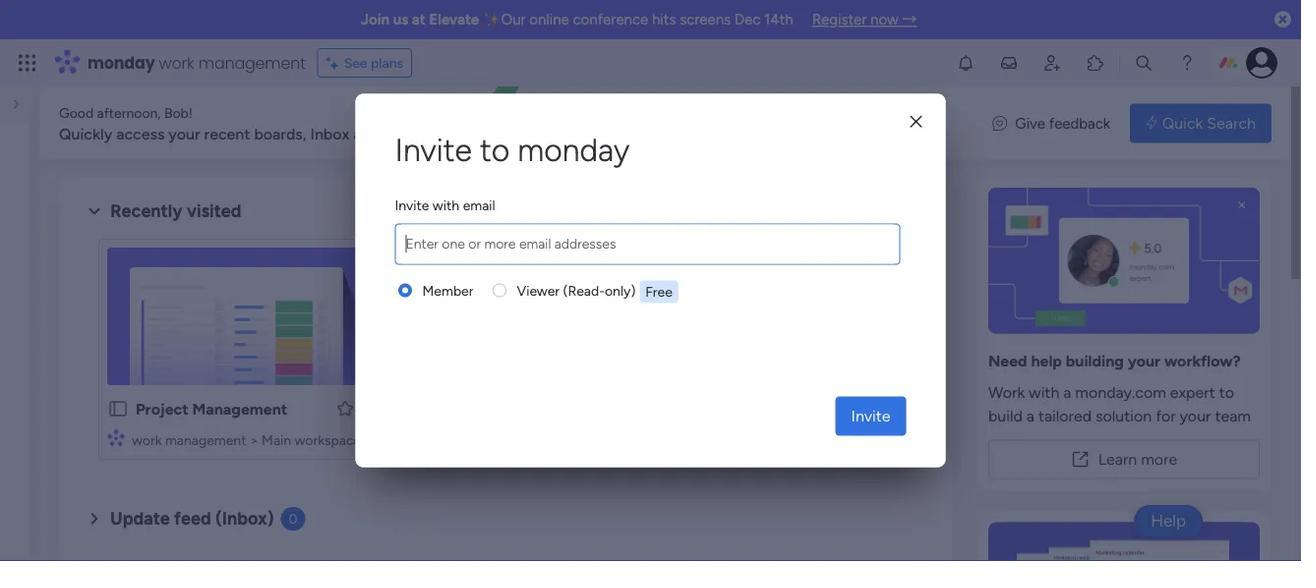 Task type: vqa. For each thing, say whether or not it's contained in the screenshot.
your inside the Good Afternoon, Bob! Quickly Access Your Recent Boards, Inbox And Workspaces
yes



Task type: describe. For each thing, give the bounding box(es) containing it.
close image
[[911, 114, 922, 129]]

search
[[1208, 114, 1256, 133]]

>
[[250, 432, 258, 449]]

update
[[110, 509, 170, 530]]

need
[[989, 352, 1028, 371]]

boards,
[[254, 124, 307, 143]]

more
[[1142, 451, 1178, 469]]

quickly
[[59, 124, 112, 143]]

invite button
[[836, 397, 907, 436]]

work with a monday.com expert to build a tailored solution for your team
[[989, 384, 1252, 426]]

(inbox)
[[215, 509, 274, 530]]

help image
[[1178, 53, 1197, 73]]

work management > main workspace
[[132, 432, 361, 449]]

conference
[[573, 11, 649, 29]]

register
[[812, 11, 867, 29]]

✨
[[483, 11, 498, 29]]

with for work
[[1029, 384, 1060, 402]]

solution
[[1096, 407, 1152, 426]]

dec
[[735, 11, 761, 29]]

14th
[[765, 11, 794, 29]]

expert
[[1171, 384, 1216, 402]]

plans
[[371, 55, 404, 71]]

0 horizontal spatial monday
[[88, 52, 155, 74]]

join
[[361, 11, 390, 29]]

viewer
[[517, 283, 560, 299]]

0 vertical spatial a
[[1064, 384, 1072, 402]]

at
[[412, 11, 426, 29]]

v2 user feedback image
[[993, 112, 1008, 135]]

see plans button
[[318, 48, 412, 78]]

work
[[989, 384, 1025, 402]]

public board image
[[107, 398, 129, 420]]

to inside work with a monday.com expert to build a tailored solution for your team
[[1220, 384, 1235, 402]]

select product image
[[18, 53, 37, 73]]

good
[[59, 104, 94, 121]]

1 horizontal spatial your
[[1128, 352, 1161, 371]]

quick
[[1163, 114, 1204, 133]]

member
[[423, 283, 474, 299]]

monday work management
[[88, 52, 306, 74]]

recently visited
[[110, 201, 242, 222]]

(read-
[[563, 283, 605, 299]]

→
[[903, 11, 917, 29]]

see
[[344, 55, 368, 71]]

screens
[[680, 11, 731, 29]]

bob!
[[164, 104, 193, 121]]

now
[[871, 11, 899, 29]]

our
[[501, 11, 526, 29]]

only)
[[605, 283, 636, 299]]

feedback
[[1050, 114, 1111, 132]]

build
[[989, 407, 1023, 426]]

update feed (inbox)
[[110, 509, 274, 530]]

component image
[[107, 429, 125, 447]]

quick search button
[[1131, 104, 1272, 143]]

1 vertical spatial management
[[165, 432, 246, 449]]

building
[[1066, 352, 1125, 371]]

invite with email
[[395, 197, 496, 214]]

project
[[136, 400, 189, 419]]

Enter one or more email addresses text field
[[400, 225, 896, 264]]

1 vertical spatial monday
[[518, 131, 630, 169]]

your inside work with a monday.com expert to build a tailored solution for your team
[[1180, 407, 1212, 426]]

your inside 'good afternoon, bob! quickly access your recent boards, inbox and workspaces'
[[169, 124, 200, 143]]

help button
[[1135, 506, 1203, 538]]

invite members image
[[1043, 53, 1063, 73]]

viewer (read-only)
[[517, 283, 636, 299]]

0 vertical spatial management
[[198, 52, 306, 74]]

main
[[262, 432, 291, 449]]

0
[[289, 511, 298, 528]]



Task type: locate. For each thing, give the bounding box(es) containing it.
work
[[159, 52, 194, 74], [132, 432, 162, 449]]

join us at elevate ✨ our online conference hits screens dec 14th
[[361, 11, 794, 29]]

0 vertical spatial monday
[[88, 52, 155, 74]]

good afternoon, bob! quickly access your recent boards, inbox and workspaces
[[59, 104, 468, 143]]

with for invite
[[433, 197, 460, 214]]

templates image image
[[985, 188, 1264, 334], [995, 523, 1255, 562]]

monday
[[88, 52, 155, 74], [518, 131, 630, 169]]

give feedback
[[1016, 114, 1111, 132]]

recently
[[110, 201, 183, 222]]

management up 'good afternoon, bob! quickly access your recent boards, inbox and workspaces'
[[198, 52, 306, 74]]

to up email
[[480, 131, 510, 169]]

with inside work with a monday.com expert to build a tailored solution for your team
[[1029, 384, 1060, 402]]

inbox image
[[1000, 53, 1019, 73]]

invite
[[395, 131, 472, 169], [395, 197, 429, 214], [852, 407, 891, 426]]

and
[[353, 124, 380, 143]]

0 horizontal spatial with
[[433, 197, 460, 214]]

learn more button
[[989, 440, 1260, 480]]

1 vertical spatial your
[[1128, 352, 1161, 371]]

0 vertical spatial templates image image
[[985, 188, 1264, 334]]

your down bob!
[[169, 124, 200, 143]]

monday.com
[[1076, 384, 1167, 402]]

0 vertical spatial with
[[433, 197, 460, 214]]

apps image
[[1086, 53, 1106, 73]]

invite for invite to monday
[[395, 131, 472, 169]]

0 vertical spatial to
[[480, 131, 510, 169]]

afternoon,
[[97, 104, 161, 121]]

1 horizontal spatial a
[[1064, 384, 1072, 402]]

elevate
[[429, 11, 479, 29]]

quick search
[[1163, 114, 1256, 133]]

learn more
[[1099, 451, 1178, 469]]

notifications image
[[956, 53, 976, 73]]

0 horizontal spatial your
[[169, 124, 200, 143]]

email
[[463, 197, 496, 214]]

recent
[[204, 124, 250, 143]]

learn
[[1099, 451, 1138, 469]]

for
[[1156, 407, 1176, 426]]

2 vertical spatial invite
[[852, 407, 891, 426]]

see plans
[[344, 55, 404, 71]]

management
[[198, 52, 306, 74], [165, 432, 246, 449]]

1 horizontal spatial with
[[1029, 384, 1060, 402]]

visited
[[187, 201, 242, 222]]

1 vertical spatial with
[[1029, 384, 1060, 402]]

online
[[530, 11, 569, 29]]

2 horizontal spatial your
[[1180, 407, 1212, 426]]

your down expert
[[1180, 407, 1212, 426]]

help
[[1151, 512, 1187, 532]]

to up team
[[1220, 384, 1235, 402]]

workspace
[[295, 432, 361, 449]]

a up tailored
[[1064, 384, 1072, 402]]

hits
[[652, 11, 676, 29]]

us
[[393, 11, 409, 29]]

management
[[192, 400, 287, 419]]

search everything image
[[1134, 53, 1154, 73]]

work right component image
[[132, 432, 162, 449]]

project management
[[136, 400, 287, 419]]

give
[[1016, 114, 1046, 132]]

0 vertical spatial your
[[169, 124, 200, 143]]

management down project management
[[165, 432, 246, 449]]

a
[[1064, 384, 1072, 402], [1027, 407, 1035, 426]]

with left email
[[433, 197, 460, 214]]

work up bob!
[[159, 52, 194, 74]]

with
[[433, 197, 460, 214], [1029, 384, 1060, 402]]

to
[[480, 131, 510, 169], [1220, 384, 1235, 402]]

access
[[116, 124, 165, 143]]

1 horizontal spatial to
[[1220, 384, 1235, 402]]

invite to monday
[[395, 131, 630, 169]]

1 vertical spatial templates image image
[[995, 523, 1255, 562]]

need help building your workflow?
[[989, 352, 1242, 371]]

help
[[1032, 352, 1063, 371]]

free
[[646, 284, 673, 301]]

1 vertical spatial work
[[132, 432, 162, 449]]

1 horizontal spatial monday
[[518, 131, 630, 169]]

your
[[169, 124, 200, 143], [1128, 352, 1161, 371], [1180, 407, 1212, 426]]

v2 bolt switch image
[[1146, 113, 1158, 134]]

invite for invite with email
[[395, 197, 429, 214]]

open update feed (inbox) image
[[83, 508, 106, 531]]

invite inside button
[[852, 407, 891, 426]]

team
[[1216, 407, 1252, 426]]

1 vertical spatial invite
[[395, 197, 429, 214]]

bob builder image
[[1247, 47, 1278, 79]]

add to favorites image
[[336, 399, 355, 419]]

0 horizontal spatial to
[[480, 131, 510, 169]]

tailored
[[1039, 407, 1092, 426]]

a right build
[[1027, 407, 1035, 426]]

close recently visited image
[[83, 200, 106, 223]]

inbox
[[310, 124, 350, 143]]

workflow?
[[1165, 352, 1242, 371]]

your up monday.com
[[1128, 352, 1161, 371]]

workspaces
[[383, 124, 468, 143]]

feed
[[174, 509, 211, 530]]

0 vertical spatial work
[[159, 52, 194, 74]]

1 vertical spatial to
[[1220, 384, 1235, 402]]

register now → link
[[812, 11, 917, 29]]

0 vertical spatial invite
[[395, 131, 472, 169]]

invite for invite
[[852, 407, 891, 426]]

with down help
[[1029, 384, 1060, 402]]

1 vertical spatial a
[[1027, 407, 1035, 426]]

2 vertical spatial your
[[1180, 407, 1212, 426]]

0 horizontal spatial a
[[1027, 407, 1035, 426]]

register now →
[[812, 11, 917, 29]]



